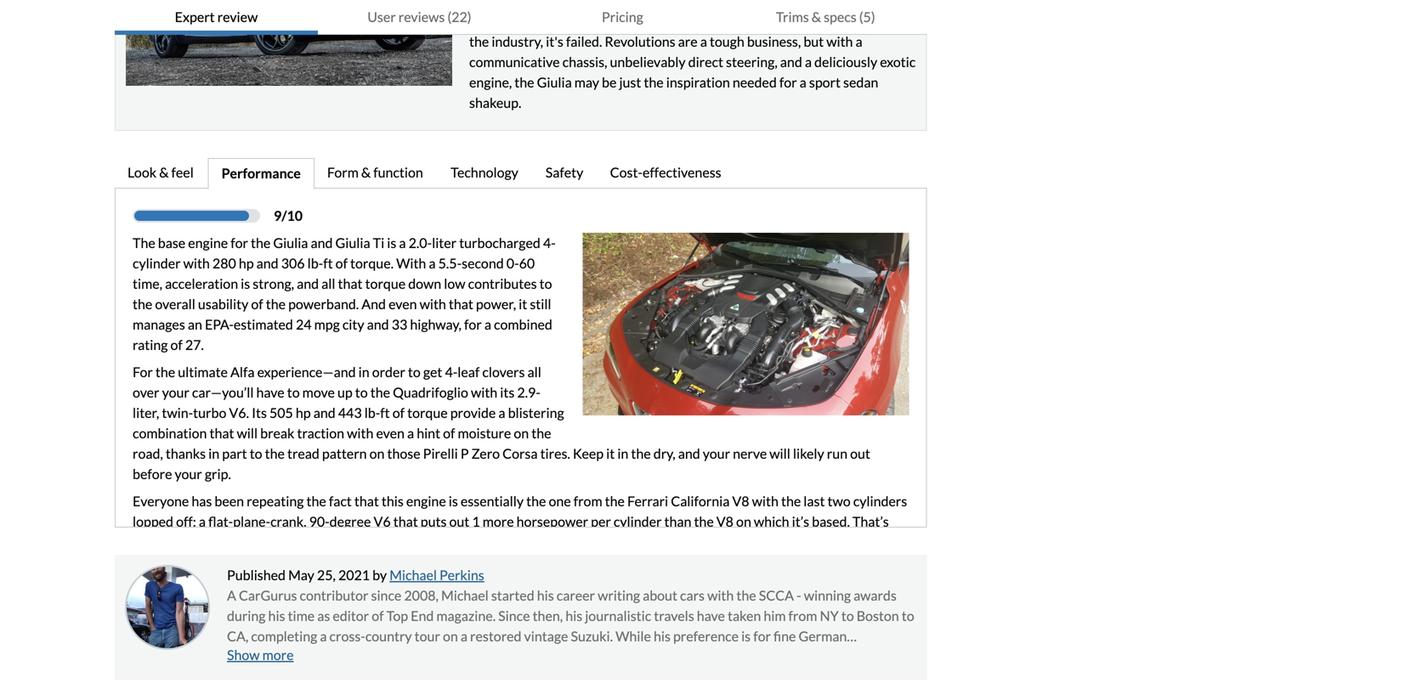 Task type: locate. For each thing, give the bounding box(es) containing it.
hp inside the base engine for the giulia and giulia ti is a 2.0-liter turbocharged 4- cylinder with 280 hp and 306 lb-ft of torque. with a 5.5-second 0-60 time, acceleration is strong, and all that torque down low contributes to the overall usability of the powerband. and even with that power, it still manages an epa-estimated 24 mpg city and 33 highway, for a combined rating of 27.
[[239, 255, 254, 272]]

1 horizontal spatial ft
[[380, 405, 390, 421]]

in down "afford"
[[534, 669, 545, 686]]

it right keep
[[607, 446, 615, 462]]

1 vertical spatial highway,
[[479, 669, 531, 686]]

is left essentially
[[449, 493, 458, 510]]

lb- inside the base engine for the giulia and giulia ti is a 2.0-liter turbocharged 4- cylinder with 280 hp and 306 lb-ft of torque. with a 5.5-second 0-60 time, acceleration is strong, and all that torque down low contributes to the overall usability of the powerband. and even with that power, it still manages an epa-estimated 24 mpg city and 33 highway, for a combined rating of 27.
[[308, 255, 323, 272]]

0 vertical spatial all
[[322, 276, 335, 292]]

0 vertical spatial out
[[851, 446, 871, 462]]

0 horizontal spatial will
[[237, 425, 258, 442]]

combination
[[133, 425, 207, 442]]

0 horizontal spatial over
[[133, 384, 159, 401]]

0 vertical spatial even
[[389, 296, 417, 313]]

they
[[446, 649, 472, 666]]

from inside a cargurus contributor since 2008, michael started his career writing about cars with the scca - winning awards during his time as editor of top end magazine. since then, his journalistic travels have taken him from ny to boston to ca, completing a cross-country tour on a restored vintage suzuki. while his preference is for fine german automobiles - and the extra leg room they so often afford - his first automobile memories center around impromptu mustang vs. corvette races down the local highway, in the backseat of his father's latest acquisition.
[[789, 608, 818, 625]]

expert review
[[175, 9, 258, 25]]

for the ultimate alfa experience—and in order to get 4-leaf clovers all over your car—you'll have to move up to the quadrifoglio with its 2.9- liter, twin-turbo v6. its 505 hp and 443 lb-ft of torque provide a blistering combination that will break traction with even a hint of moisture on the road, thanks in part to the tread pattern on those pirelli p zero corsa tires. keep it in the dry, and your nerve will likely run out before your grip.
[[133, 364, 871, 483]]

your
[[162, 384, 189, 401], [703, 446, 731, 462], [175, 466, 202, 483]]

1 horizontal spatial highway,
[[479, 669, 531, 686]]

of down automobile
[[625, 669, 637, 686]]

0 horizontal spatial have
[[256, 384, 285, 401]]

can up status,
[[248, 555, 269, 571]]

1 vertical spatial from
[[789, 608, 818, 625]]

to up still
[[540, 276, 552, 292]]

more down essentially
[[483, 514, 514, 530]]

vs.
[[282, 669, 298, 686]]

for
[[133, 364, 153, 381]]

0 vertical spatial michael
[[390, 567, 437, 584]]

prettier.
[[373, 575, 421, 592]]

fuel
[[323, 555, 346, 571]]

0 vertical spatial highway,
[[410, 316, 462, 333]]

& for trims
[[812, 9, 822, 25]]

a left 5.5-
[[429, 255, 436, 272]]

the
[[133, 235, 155, 251]]

0 vertical spatial simply
[[682, 555, 720, 571]]

hp inside for the ultimate alfa experience—and in order to get 4-leaf clovers all over your car—you'll have to move up to the quadrifoglio with its 2.9- liter, twin-turbo v6. its 505 hp and 443 lb-ft of torque provide a blistering combination that will break traction with even a hint of moisture on the road, thanks in part to the tread pattern on those pirelli p zero corsa tires. keep it in the dry, and your nerve will likely run out before your grip.
[[296, 405, 311, 421]]

his down automobile
[[640, 669, 657, 686]]

1 vertical spatial cylinder
[[614, 514, 662, 530]]

then,
[[533, 608, 563, 625]]

1 vertical spatial ft
[[380, 405, 390, 421]]

will left likely
[[770, 446, 791, 462]]

even up those
[[376, 425, 405, 442]]

him
[[764, 608, 786, 625]]

1 vertical spatial 4-
[[445, 364, 458, 381]]

of down quadrifoglio
[[393, 405, 405, 421]]

from
[[574, 493, 603, 510], [789, 608, 818, 625]]

0 horizontal spatial 4-
[[445, 364, 458, 381]]

cylinder up little at the bottom of the page
[[614, 514, 662, 530]]

1 horizontal spatial simply
[[682, 555, 720, 571]]

0 vertical spatial from
[[574, 493, 603, 510]]

look & feel tab
[[115, 158, 208, 190]]

1 vertical spatial torque
[[407, 405, 448, 421]]

0 vertical spatial 4-
[[543, 235, 556, 251]]

1 horizontal spatial can
[[575, 534, 596, 551]]

1 horizontal spatial lb-
[[365, 405, 380, 421]]

0 horizontal spatial highway,
[[410, 316, 462, 333]]

epa-
[[205, 316, 234, 333]]

allen
[[705, 595, 736, 612]]

tab panel
[[115, 188, 928, 635]]

for up the 280
[[231, 235, 248, 251]]

1 horizontal spatial been
[[380, 595, 409, 612]]

all up 2.9-
[[528, 364, 542, 381]]

ft right 306
[[323, 255, 333, 272]]

the base engine for the giulia and giulia ti is a 2.0-liter turbocharged 4- cylinder with 280 hp and 306 lb-ft of torque. with a 5.5-second 0-60 time, acceleration is strong, and all that torque down low contributes to the overall usability of the powerband. and even with that power, it still manages an epa-estimated 24 mpg city and 33 highway, for a combined rating of 27.
[[133, 235, 556, 353]]

turbocharged
[[459, 235, 541, 251]]

highway, right 33
[[410, 316, 462, 333]]

user reviews (22) tab
[[318, 0, 521, 35]]

alfa right if
[[435, 575, 460, 592]]

1 horizontal spatial will
[[770, 446, 791, 462]]

0 vertical spatial ft
[[323, 255, 333, 272]]

0 vertical spatial be
[[599, 534, 614, 551]]

low
[[444, 276, 466, 292]]

acquisition.
[[744, 669, 812, 686]]

his down career
[[566, 608, 583, 625]]

1 vertical spatial have
[[697, 608, 725, 625]]

2 tab list from the top
[[115, 158, 928, 190]]

tab list
[[115, 0, 928, 35], [115, 158, 928, 190]]

even inside for the ultimate alfa experience—and in order to get 4-leaf clovers all over your car—you'll have to move up to the quadrifoglio with its 2.9- liter, twin-turbo v6. its 505 hp and 443 lb-ft of torque provide a blistering combination that will break traction with even a hint of moisture on the road, thanks in part to the tread pattern on those pirelli p zero corsa tires. keep it in the dry, and your nerve will likely run out before your grip.
[[376, 425, 405, 442]]

plastic down convention
[[839, 595, 878, 612]]

0 horizontal spatial from
[[574, 493, 603, 510]]

0 vertical spatial have
[[256, 384, 285, 401]]

highway, down the often
[[479, 669, 531, 686]]

quadrifoglio
[[393, 384, 468, 401]]

manages
[[133, 316, 185, 333]]

0 horizontal spatial all
[[322, 276, 335, 292]]

down down leg
[[391, 669, 424, 686]]

0 horizontal spatial giulia
[[273, 235, 308, 251]]

v6
[[374, 514, 391, 530]]

it
[[519, 296, 527, 313], [607, 446, 615, 462], [291, 575, 300, 592], [535, 595, 543, 612]]

of left torque. in the left of the page
[[336, 255, 348, 272]]

experience—and
[[257, 364, 356, 381]]

out left 1
[[449, 514, 470, 530]]

different
[[608, 575, 660, 592]]

it left still
[[519, 296, 527, 313]]

33
[[392, 316, 408, 333]]

1 horizontal spatial an
[[559, 616, 574, 632]]

ft inside the base engine for the giulia and giulia ti is a 2.0-liter turbocharged 4- cylinder with 280 hp and 306 lb-ft of torque. with a 5.5-second 0-60 time, acceleration is strong, and all that torque down low contributes to the overall usability of the powerband. and even with that power, it still manages an epa-estimated 24 mpg city and 33 highway, for a combined rating of 27.
[[323, 255, 333, 272]]

simply
[[682, 555, 720, 571], [274, 616, 312, 632]]

one.
[[629, 616, 655, 632]]

than left i'd
[[437, 555, 464, 571]]

torque inside for the ultimate alfa experience—and in order to get 4-leaf clovers all over your car—you'll have to move up to the quadrifoglio with its 2.9- liter, twin-turbo v6. its 505 hp and 443 lb-ft of torque provide a blistering combination that will break traction with even a hint of moisture on the road, thanks in part to the tread pattern on those pirelli p zero corsa tires. keep it in the dry, and your nerve will likely run out before your grip.
[[407, 405, 448, 421]]

0 horizontal spatial plastic
[[133, 595, 171, 612]]

idle,
[[710, 534, 734, 551]]

0 vertical spatial an
[[188, 316, 202, 333]]

1 vertical spatial an
[[559, 616, 574, 632]]

1 vertical spatial more
[[403, 555, 435, 571]]

his up automobile
[[654, 629, 671, 645]]

of left top
[[372, 608, 384, 625]]

1 vertical spatial even
[[376, 425, 405, 442]]

your down thanks
[[175, 466, 202, 483]]

cylinder up the time,
[[133, 255, 181, 272]]

2 giulia from the left
[[336, 235, 370, 251]]

since
[[498, 608, 530, 625]]

1 vertical spatial can
[[248, 555, 269, 571]]

simply left as
[[274, 616, 312, 632]]

pirelli
[[423, 446, 458, 462]]

1 vertical spatial simply
[[274, 616, 312, 632]]

will down v6.
[[237, 425, 258, 442]]

with right cars
[[708, 588, 734, 604]]

cross-
[[330, 629, 366, 645]]

all inside the base engine for the giulia and giulia ti is a 2.0-liter turbocharged 4- cylinder with 280 hp and 306 lb-ft of torque. with a 5.5-second 0-60 time, acceleration is strong, and all that torque down low contributes to the overall usability of the powerband. and even with that power, it still manages an epa-estimated 24 mpg city and 33 highway, for a combined rating of 27.
[[322, 276, 335, 292]]

contributor
[[300, 588, 369, 604]]

with inside a cargurus contributor since 2008, michael started his career writing about cars with the scca - winning awards during his time as editor of top end magazine. since then, his journalistic travels have taken him from ny to boston to ca, completing a cross-country tour on a restored vintage suzuki. while his preference is for fine german automobiles - and the extra leg room they so often afford - his first automobile memories center around impromptu mustang vs. corvette races down the local highway, in the backseat of his father's latest acquisition.
[[708, 588, 734, 604]]

power
[[457, 534, 495, 551], [555, 555, 593, 571]]

1 vertical spatial michael
[[441, 588, 489, 604]]

1 tab list from the top
[[115, 0, 928, 35]]

& right form
[[361, 164, 371, 181]]

& left "feel"
[[159, 164, 169, 181]]

in left order
[[359, 364, 370, 381]]

0 vertical spatial hp
[[239, 255, 254, 272]]

than
[[665, 514, 692, 530], [437, 555, 464, 571]]

1 horizontal spatial all
[[528, 364, 542, 381]]

before
[[133, 466, 172, 483]]

suzuki.
[[571, 629, 613, 645]]

a right off:
[[199, 514, 206, 530]]

cover,
[[175, 616, 210, 632]]

v6.
[[229, 405, 249, 421]]

on right bolts
[[771, 595, 786, 612]]

1 horizontal spatial out
[[851, 446, 871, 462]]

michael for started
[[441, 588, 489, 604]]

still
[[530, 296, 552, 313]]

torque for even
[[365, 276, 406, 292]]

0 vertical spatial cylinder
[[133, 255, 181, 272]]

0 vertical spatial over
[[133, 384, 159, 401]]

1 horizontal spatial from
[[789, 608, 818, 625]]

0 horizontal spatial ft
[[323, 255, 333, 272]]

0 vertical spatial than
[[665, 514, 692, 530]]

505
[[270, 405, 293, 421]]

alfa inside everyone has been repeating the fact that this engine is essentially the one from the ferrari california v8 with the last two cylinders lopped off: a flat-plane-crank, 90-degree v6 that puts out 1 more horsepower per cylinder than the v8 on which it's based. that's impressive, especially given how smooth and linear the power delivery is. it can be a little lumpy at idle, even seemingly missing when cold, and you can hear the fuel injectors more than i'd like, but the power and the sound simply don't disappoint. however, to really hit legendary status, it needs to be prettier. if alfa wanted to do something different and buck tradition, the new convention of plastic covers over every engine would've been the perfect place. as it stands, we're left with fake allen bolts on another plastic engine cover, and that's simply below the standards of any alfa, let alone an $80,000 one.
[[435, 575, 460, 592]]

0 horizontal spatial lb-
[[308, 255, 323, 272]]

v8
[[733, 493, 750, 510], [717, 514, 734, 530]]

1 horizontal spatial over
[[216, 595, 242, 612]]

- right "afford"
[[565, 649, 569, 666]]

torque.
[[350, 255, 394, 272]]

1 horizontal spatial torque
[[407, 405, 448, 421]]

tires.
[[540, 446, 570, 462]]

from up per
[[574, 493, 603, 510]]

more
[[483, 514, 514, 530], [403, 555, 435, 571], [262, 647, 294, 664]]

can
[[575, 534, 596, 551], [248, 555, 269, 571]]

is left the strong,
[[241, 276, 250, 292]]

on up they
[[443, 629, 458, 645]]

down inside a cargurus contributor since 2008, michael started his career writing about cars with the scca - winning awards during his time as editor of top end magazine. since then, his journalistic travels have taken him from ny to boston to ca, completing a cross-country tour on a restored vintage suzuki. while his preference is for fine german automobiles - and the extra leg room they so often afford - his first automobile memories center around impromptu mustang vs. corvette races down the local highway, in the backseat of his father's latest acquisition.
[[391, 669, 424, 686]]

90-
[[309, 514, 330, 530]]

your up twin-
[[162, 384, 189, 401]]

1 vertical spatial lb-
[[365, 405, 380, 421]]

and
[[362, 296, 386, 313]]

to up would've
[[340, 575, 353, 592]]

clovers
[[483, 364, 525, 381]]

0 horizontal spatial -
[[303, 649, 308, 666]]

ti
[[373, 235, 385, 251]]

even
[[389, 296, 417, 313], [376, 425, 405, 442], [737, 534, 765, 551]]

engine up the 280
[[188, 235, 228, 251]]

traction
[[297, 425, 344, 442]]

his up then,
[[537, 588, 554, 604]]

giulia left the ti
[[336, 235, 370, 251]]

status,
[[249, 575, 289, 592]]

of up boston
[[896, 575, 908, 592]]

that up v6
[[354, 493, 379, 510]]

1 vertical spatial out
[[449, 514, 470, 530]]

city
[[343, 316, 364, 333]]

automobile
[[619, 649, 686, 666]]

in left part
[[208, 446, 220, 462]]

father's
[[660, 669, 705, 686]]

end
[[411, 608, 434, 625]]

cost-effectiveness tab
[[598, 158, 737, 190]]

even up 33
[[389, 296, 417, 313]]

lb- right 306
[[308, 255, 323, 272]]

1 vertical spatial all
[[528, 364, 542, 381]]

fine
[[774, 629, 796, 645]]

0 vertical spatial torque
[[365, 276, 406, 292]]

2 vertical spatial more
[[262, 647, 294, 664]]

your left the nerve
[[703, 446, 731, 462]]

1 horizontal spatial 4-
[[543, 235, 556, 251]]

to right ny
[[842, 608, 854, 625]]

expert review tab
[[115, 0, 318, 35]]

corvette
[[301, 669, 354, 686]]

top
[[387, 608, 408, 625]]

torque up hint
[[407, 405, 448, 421]]

0 horizontal spatial been
[[215, 493, 244, 510]]

0 vertical spatial down
[[408, 276, 442, 292]]

scca
[[759, 588, 794, 604]]

0 horizontal spatial michael
[[390, 567, 437, 584]]

since
[[371, 588, 402, 604]]

1 horizontal spatial more
[[403, 555, 435, 571]]

0 vertical spatial your
[[162, 384, 189, 401]]

4-
[[543, 235, 556, 251], [445, 364, 458, 381]]

if
[[424, 575, 433, 592]]

torque inside the base engine for the giulia and giulia ti is a 2.0-liter turbocharged 4- cylinder with 280 hp and 306 lb-ft of torque. with a 5.5-second 0-60 time, acceleration is strong, and all that torque down low contributes to the overall usability of the powerband. and even with that power, it still manages an epa-estimated 24 mpg city and 33 highway, for a combined rating of 27.
[[365, 276, 406, 292]]

out
[[851, 446, 871, 462], [449, 514, 470, 530]]

v8 up the idle,
[[717, 514, 734, 530]]

1 horizontal spatial cylinder
[[614, 514, 662, 530]]

all
[[322, 276, 335, 292], [528, 364, 542, 381]]

been down prettier.
[[380, 595, 409, 612]]

4- inside for the ultimate alfa experience—and in order to get 4-leaf clovers all over your car—you'll have to move up to the quadrifoglio with its 2.9- liter, twin-turbo v6. its 505 hp and 443 lb-ft of torque provide a blistering combination that will break traction with even a hint of moisture on the road, thanks in part to the tread pattern on those pirelli p zero corsa tires. keep it in the dry, and your nerve will likely run out before your grip.
[[445, 364, 458, 381]]

2 horizontal spatial &
[[812, 9, 822, 25]]

a left 2.0-
[[399, 235, 406, 251]]

1 horizontal spatial alfa
[[435, 575, 460, 592]]

an up "27."
[[188, 316, 202, 333]]

that down low
[[449, 296, 474, 313]]

0 horizontal spatial hp
[[239, 255, 254, 272]]

power up something
[[555, 555, 593, 571]]

in inside a cargurus contributor since 2008, michael started his career writing about cars with the scca - winning awards during his time as editor of top end magazine. since then, his journalistic travels have taken him from ny to boston to ca, completing a cross-country tour on a restored vintage suzuki. while his preference is for fine german automobiles - and the extra leg room they so often afford - his first automobile memories center around impromptu mustang vs. corvette races down the local highway, in the backseat of his father's latest acquisition.
[[534, 669, 545, 686]]

0 horizontal spatial an
[[188, 316, 202, 333]]

torque for hint
[[407, 405, 448, 421]]

0 vertical spatial power
[[457, 534, 495, 551]]

1 vertical spatial down
[[391, 669, 424, 686]]

that down torque. in the left of the page
[[338, 276, 363, 292]]

disappoint.
[[756, 555, 821, 571]]

mpg
[[314, 316, 340, 333]]

career
[[557, 588, 595, 604]]

have
[[256, 384, 285, 401], [697, 608, 725, 625]]

more down the linear
[[403, 555, 435, 571]]

safety tab
[[533, 158, 598, 190]]

for down power,
[[464, 316, 482, 333]]

lb- right 443
[[365, 405, 380, 421]]

lumpy
[[656, 534, 693, 551]]

0 horizontal spatial for
[[231, 235, 248, 251]]

1 horizontal spatial -
[[565, 649, 569, 666]]

2008,
[[404, 588, 439, 604]]

with down low
[[420, 296, 446, 313]]

0 vertical spatial alfa
[[230, 364, 255, 381]]

safety
[[546, 164, 584, 181]]

in
[[359, 364, 370, 381], [208, 446, 220, 462], [618, 446, 629, 462], [534, 669, 545, 686]]

form & function tab
[[315, 158, 438, 190]]

feel
[[171, 164, 194, 181]]

giulia up 306
[[273, 235, 308, 251]]

& inside tab
[[159, 164, 169, 181]]

on left which
[[737, 514, 752, 530]]

1 vertical spatial for
[[464, 316, 482, 333]]

with down 443
[[347, 425, 374, 442]]

for up center
[[754, 629, 771, 645]]

it's
[[792, 514, 810, 530]]

nerve
[[733, 446, 767, 462]]

its
[[252, 405, 267, 421]]

is down taken
[[742, 629, 751, 645]]

engine left 'cover,' at the left bottom of page
[[133, 616, 172, 632]]

0 vertical spatial will
[[237, 425, 258, 442]]

to right part
[[250, 446, 262, 462]]

cargurus
[[239, 588, 297, 604]]

4- right turbocharged at left
[[543, 235, 556, 251]]

an inside everyone has been repeating the fact that this engine is essentially the one from the ferrari california v8 with the last two cylinders lopped off: a flat-plane-crank, 90-degree v6 that puts out 1 more horsepower per cylinder than the v8 on which it's based. that's impressive, especially given how smooth and linear the power delivery is. it can be a little lumpy at idle, even seemingly missing when cold, and you can hear the fuel injectors more than i'd like, but the power and the sound simply don't disappoint. however, to really hit legendary status, it needs to be prettier. if alfa wanted to do something different and buck tradition, the new convention of plastic covers over every engine would've been the perfect place. as it stands, we're left with fake allen bolts on another plastic engine cover, and that's simply below the standards of any alfa, let alone an $80,000 one.
[[559, 616, 574, 632]]

down
[[408, 276, 442, 292], [391, 669, 424, 686]]

off:
[[176, 514, 196, 530]]

have up preference
[[697, 608, 725, 625]]

0 vertical spatial more
[[483, 514, 514, 530]]

1 horizontal spatial &
[[361, 164, 371, 181]]

taken
[[728, 608, 761, 625]]

be down per
[[599, 534, 614, 551]]

provide
[[450, 405, 496, 421]]

0 horizontal spatial more
[[262, 647, 294, 664]]

2017 alfa romeo giulia test drive review summaryimage image
[[126, 0, 452, 86]]

0 horizontal spatial than
[[437, 555, 464, 571]]

280
[[213, 255, 236, 272]]

everyone has been repeating the fact that this engine is essentially the one from the ferrari california v8 with the last two cylinders lopped off: a flat-plane-crank, 90-degree v6 that puts out 1 more horsepower per cylinder than the v8 on which it's based. that's impressive, especially given how smooth and linear the power delivery is. it can be a little lumpy at idle, even seemingly missing when cold, and you can hear the fuel injectors more than i'd like, but the power and the sound simply don't disappoint. however, to really hit legendary status, it needs to be prettier. if alfa wanted to do something different and buck tradition, the new convention of plastic covers over every engine would've been the perfect place. as it stands, we're left with fake allen bolts on another plastic engine cover, and that's simply below the standards of any alfa, let alone an $80,000 one.
[[133, 493, 908, 632]]

0 vertical spatial lb-
[[308, 255, 323, 272]]

out right run
[[851, 446, 871, 462]]

with up acceleration
[[183, 255, 210, 272]]

1 vertical spatial tab list
[[115, 158, 928, 190]]

have up 505
[[256, 384, 285, 401]]

down inside the base engine for the giulia and giulia ti is a 2.0-liter turbocharged 4- cylinder with 280 hp and 306 lb-ft of torque. with a 5.5-second 0-60 time, acceleration is strong, and all that torque down low contributes to the overall usability of the powerband. and even with that power, it still manages an epa-estimated 24 mpg city and 33 highway, for a combined rating of 27.
[[408, 276, 442, 292]]

michael inside a cargurus contributor since 2008, michael started his career writing about cars with the scca - winning awards during his time as editor of top end magazine. since then, his journalistic travels have taken him from ny to boston to ca, completing a cross-country tour on a restored vintage suzuki. while his preference is for fine german automobiles - and the extra leg room they so often afford - his first automobile memories center around impromptu mustang vs. corvette races down the local highway, in the backseat of his father's latest acquisition.
[[441, 588, 489, 604]]

break
[[260, 425, 295, 442]]

lb- inside for the ultimate alfa experience—and in order to get 4-leaf clovers all over your car—you'll have to move up to the quadrifoglio with its 2.9- liter, twin-turbo v6. its 505 hp and 443 lb-ft of torque provide a blistering combination that will break traction with even a hint of moisture on the road, thanks in part to the tread pattern on those pirelli p zero corsa tires. keep it in the dry, and your nerve will likely run out before your grip.
[[365, 405, 380, 421]]

per
[[591, 514, 611, 530]]

from inside everyone has been repeating the fact that this engine is essentially the one from the ferrari california v8 with the last two cylinders lopped off: a flat-plane-crank, 90-degree v6 that puts out 1 more horsepower per cylinder than the v8 on which it's based. that's impressive, especially given how smooth and linear the power delivery is. it can be a little lumpy at idle, even seemingly missing when cold, and you can hear the fuel injectors more than i'd like, but the power and the sound simply don't disappoint. however, to really hit legendary status, it needs to be prettier. if alfa wanted to do something different and buck tradition, the new convention of plastic covers over every engine would've been the perfect place. as it stands, we're left with fake allen bolts on another plastic engine cover, and that's simply below the standards of any alfa, let alone an $80,000 one.
[[574, 493, 603, 510]]

0 horizontal spatial torque
[[365, 276, 406, 292]]

to up 505
[[287, 384, 300, 401]]

1 vertical spatial been
[[380, 595, 409, 612]]

alfa up car—you'll
[[230, 364, 255, 381]]

2 horizontal spatial -
[[797, 588, 802, 604]]

to up "awards"
[[883, 555, 896, 571]]

0 horizontal spatial &
[[159, 164, 169, 181]]

0 horizontal spatial alfa
[[230, 364, 255, 381]]

from left ny
[[789, 608, 818, 625]]

- down completing
[[303, 649, 308, 666]]

- right scca
[[797, 588, 802, 604]]

over up liter,
[[133, 384, 159, 401]]

2 vertical spatial for
[[754, 629, 771, 645]]



Task type: describe. For each thing, give the bounding box(es) containing it.
of left any
[[438, 616, 450, 632]]

over inside everyone has been repeating the fact that this engine is essentially the one from the ferrari california v8 with the last two cylinders lopped off: a flat-plane-crank, 90-degree v6 that puts out 1 more horsepower per cylinder than the v8 on which it's based. that's impressive, especially given how smooth and linear the power delivery is. it can be a little lumpy at idle, even seemingly missing when cold, and you can hear the fuel injectors more than i'd like, but the power and the sound simply don't disappoint. however, to really hit legendary status, it needs to be prettier. if alfa wanted to do something different and buck tradition, the new convention of plastic covers over every engine would've been the perfect place. as it stands, we're left with fake allen bolts on another plastic engine cover, and that's simply below the standards of any alfa, let alone an $80,000 one.
[[216, 595, 242, 612]]

ultimate
[[178, 364, 228, 381]]

below
[[315, 616, 351, 632]]

with left the its on the left
[[471, 384, 498, 401]]

function
[[374, 164, 423, 181]]

60
[[519, 255, 535, 272]]

ft inside for the ultimate alfa experience—and in order to get 4-leaf clovers all over your car—you'll have to move up to the quadrifoglio with its 2.9- liter, twin-turbo v6. its 505 hp and 443 lb-ft of torque provide a blistering combination that will break traction with even a hint of moisture on the road, thanks in part to the tread pattern on those pirelli p zero corsa tires. keep it in the dry, and your nerve will likely run out before your grip.
[[380, 405, 390, 421]]

that up the linear
[[394, 514, 418, 530]]

to left get
[[408, 364, 421, 381]]

don't
[[723, 555, 753, 571]]

1 horizontal spatial power
[[555, 555, 593, 571]]

when
[[133, 555, 165, 571]]

often
[[491, 649, 523, 666]]

extra
[[358, 649, 388, 666]]

cylinder inside everyone has been repeating the fact that this engine is essentially the one from the ferrari california v8 with the last two cylinders lopped off: a flat-plane-crank, 90-degree v6 that puts out 1 more horsepower per cylinder than the v8 on which it's based. that's impressive, especially given how smooth and linear the power delivery is. it can be a little lumpy at idle, even seemingly missing when cold, and you can hear the fuel injectors more than i'd like, but the power and the sound simply don't disappoint. however, to really hit legendary status, it needs to be prettier. if alfa wanted to do something different and buck tradition, the new convention of plastic covers over every engine would've been the perfect place. as it stands, we're left with fake allen bolts on another plastic engine cover, and that's simply below the standards of any alfa, let alone an $80,000 one.
[[614, 514, 662, 530]]

two
[[828, 493, 851, 510]]

afford
[[525, 649, 562, 666]]

thanks
[[166, 446, 206, 462]]

california
[[671, 493, 730, 510]]

tab list containing expert review
[[115, 0, 928, 35]]

while
[[616, 629, 651, 645]]

have inside a cargurus contributor since 2008, michael started his career writing about cars with the scca - winning awards during his time as editor of top end magazine. since then, his journalistic travels have taken him from ny to boston to ca, completing a cross-country tour on a restored vintage suzuki. while his preference is for fine german automobiles - and the extra leg room they so often afford - his first automobile memories center around impromptu mustang vs. corvette races down the local highway, in the backseat of his father's latest acquisition.
[[697, 608, 725, 625]]

to inside the base engine for the giulia and giulia ti is a 2.0-liter turbocharged 4- cylinder with 280 hp and 306 lb-ft of torque. with a 5.5-second 0-60 time, acceleration is strong, and all that torque down low contributes to the overall usability of the powerband. and even with that power, it still manages an epa-estimated 24 mpg city and 33 highway, for a combined rating of 27.
[[540, 276, 552, 292]]

at
[[695, 534, 707, 551]]

car—you'll
[[192, 384, 254, 401]]

performance tab
[[208, 158, 315, 190]]

linear
[[398, 534, 432, 551]]

to right up
[[355, 384, 368, 401]]

engine down needs
[[281, 595, 321, 612]]

tab panel containing 9
[[115, 188, 928, 635]]

of right hint
[[443, 425, 455, 442]]

0 horizontal spatial can
[[248, 555, 269, 571]]

over inside for the ultimate alfa experience—and in order to get 4-leaf clovers all over your car—you'll have to move up to the quadrifoglio with its 2.9- liter, twin-turbo v6. its 505 hp and 443 lb-ft of torque provide a blistering combination that will break traction with even a hint of moisture on the road, thanks in part to the tread pattern on those pirelli p zero corsa tires. keep it in the dry, and your nerve will likely run out before your grip.
[[133, 384, 159, 401]]

technology tab
[[438, 158, 533, 190]]

road,
[[133, 446, 163, 462]]

a left hint
[[407, 425, 414, 442]]

1 vertical spatial be
[[356, 575, 370, 592]]

to right boston
[[902, 608, 915, 625]]

combined
[[494, 316, 553, 333]]

on inside a cargurus contributor since 2008, michael started his career writing about cars with the scca - winning awards during his time as editor of top end magazine. since then, his journalistic travels have taken him from ny to boston to ca, completing a cross-country tour on a restored vintage suzuki. while his preference is for fine german automobiles - and the extra leg room they so often afford - his first automobile memories center around impromptu mustang vs. corvette races down the local highway, in the backseat of his father's latest acquisition.
[[443, 629, 458, 645]]

order
[[372, 364, 405, 381]]

of up the estimated
[[251, 296, 263, 313]]

have inside for the ultimate alfa experience—and in order to get 4-leaf clovers all over your car—you'll have to move up to the quadrifoglio with its 2.9- liter, twin-turbo v6. its 505 hp and 443 lb-ft of torque provide a blistering combination that will break traction with even a hint of moisture on the road, thanks in part to the tread pattern on those pirelli p zero corsa tires. keep it in the dry, and your nerve will likely run out before your grip.
[[256, 384, 285, 401]]

with right left
[[648, 595, 675, 612]]

a cargurus contributor since 2008, michael started his career writing about cars with the scca - winning awards during his time as editor of top end magazine. since then, his journalistic travels have taken him from ny to boston to ca, completing a cross-country tour on a restored vintage suzuki. while his preference is for fine german automobiles - and the extra leg room they so often afford - his first automobile memories center around impromptu mustang vs. corvette races down the local highway, in the backseat of his father's latest acquisition.
[[227, 588, 915, 686]]

plane-
[[233, 514, 271, 530]]

blistering
[[508, 405, 564, 421]]

crank,
[[271, 514, 307, 530]]

tab list containing look & feel
[[115, 158, 928, 190]]

run
[[827, 446, 848, 462]]

pricing tab
[[521, 0, 724, 35]]

move
[[302, 384, 335, 401]]

0 horizontal spatial power
[[457, 534, 495, 551]]

a down power,
[[485, 316, 491, 333]]

power,
[[476, 296, 516, 313]]

1
[[472, 514, 480, 530]]

pattern
[[322, 446, 367, 462]]

for inside a cargurus contributor since 2008, michael started his career writing about cars with the scca - winning awards during his time as editor of top end magazine. since then, his journalistic travels have taken him from ny to boston to ca, completing a cross-country tour on a restored vintage suzuki. while his preference is for fine german automobiles - and the extra leg room they so often afford - his first automobile memories center around impromptu mustang vs. corvette races down the local highway, in the backseat of his father's latest acquisition.
[[754, 629, 771, 645]]

trims & specs (5) tab
[[724, 0, 928, 35]]

perfect
[[434, 595, 477, 612]]

technology
[[451, 164, 519, 181]]

is inside a cargurus contributor since 2008, michael started his career writing about cars with the scca - winning awards during his time as editor of top end magazine. since then, his journalistic travels have taken him from ny to boston to ca, completing a cross-country tour on a restored vintage suzuki. while his preference is for fine german automobiles - and the extra leg room they so often afford - his first automobile memories center around impromptu mustang vs. corvette races down the local highway, in the backseat of his father's latest acquisition.
[[742, 629, 751, 645]]

& for look
[[159, 164, 169, 181]]

of left "27."
[[170, 337, 183, 353]]

however,
[[824, 555, 881, 571]]

zero
[[472, 446, 500, 462]]

about
[[643, 588, 678, 604]]

i'd
[[467, 555, 481, 571]]

1 vertical spatial your
[[703, 446, 731, 462]]

his left first
[[572, 649, 589, 666]]

1 horizontal spatial for
[[464, 316, 482, 333]]

look
[[128, 164, 157, 181]]

country
[[366, 629, 412, 645]]

may
[[288, 567, 315, 584]]

highway, inside the base engine for the giulia and giulia ti is a 2.0-liter turbocharged 4- cylinder with 280 hp and 306 lb-ft of torque. with a 5.5-second 0-60 time, acceleration is strong, and all that torque down low contributes to the overall usability of the powerband. and even with that power, it still manages an epa-estimated 24 mpg city and 33 highway, for a combined rating of 27.
[[410, 316, 462, 333]]

even inside the base engine for the giulia and giulia ti is a 2.0-liter turbocharged 4- cylinder with 280 hp and 306 lb-ft of torque. with a 5.5-second 0-60 time, acceleration is strong, and all that torque down low contributes to the overall usability of the powerband. and even with that power, it still manages an epa-estimated 24 mpg city and 33 highway, for a combined rating of 27.
[[389, 296, 417, 313]]

0 vertical spatial v8
[[733, 493, 750, 510]]

1 plastic from the left
[[133, 595, 171, 612]]

corsa
[[503, 446, 538, 462]]

contributes
[[468, 276, 537, 292]]

his up completing
[[268, 608, 285, 625]]

michael for perkins
[[390, 567, 437, 584]]

let
[[506, 616, 522, 632]]

acceleration
[[165, 276, 238, 292]]

impressive,
[[133, 534, 200, 551]]

vintage
[[524, 629, 568, 645]]

moisture
[[458, 425, 511, 442]]

a down as
[[320, 629, 327, 645]]

center
[[750, 649, 789, 666]]

place.
[[480, 595, 514, 612]]

alfa inside for the ultimate alfa experience—and in order to get 4-leaf clovers all over your car—you'll have to move up to the quadrifoglio with its 2.9- liter, twin-turbo v6. its 505 hp and 443 lb-ft of torque provide a blistering combination that will break traction with even a hint of moisture on the road, thanks in part to the tread pattern on those pirelli p zero corsa tires. keep it in the dry, and your nerve will likely run out before your grip.
[[230, 364, 255, 381]]

michael perkins automotive journalist image
[[125, 566, 210, 651]]

that inside for the ultimate alfa experience—and in order to get 4-leaf clovers all over your car—you'll have to move up to the quadrifoglio with its 2.9- liter, twin-turbo v6. its 505 hp and 443 lb-ft of torque provide a blistering combination that will break traction with even a hint of moisture on the road, thanks in part to the tread pattern on those pirelli p zero corsa tires. keep it in the dry, and your nerve will likely run out before your grip.
[[210, 425, 234, 442]]

michael perkins link
[[390, 567, 485, 584]]

do
[[525, 575, 540, 592]]

out inside everyone has been repeating the fact that this engine is essentially the one from the ferrari california v8 with the last two cylinders lopped off: a flat-plane-crank, 90-degree v6 that puts out 1 more horsepower per cylinder than the v8 on which it's based. that's impressive, especially given how smooth and linear the power delivery is. it can be a little lumpy at idle, even seemingly missing when cold, and you can hear the fuel injectors more than i'd like, but the power and the sound simply don't disappoint. however, to really hit legendary status, it needs to be prettier. if alfa wanted to do something different and buck tradition, the new convention of plastic covers over every engine would've been the perfect place. as it stands, we're left with fake allen bolts on another plastic engine cover, and that's simply below the standards of any alfa, let alone an $80,000 one.
[[449, 514, 470, 530]]

on left those
[[370, 446, 385, 462]]

1 giulia from the left
[[273, 235, 308, 251]]

1 vertical spatial will
[[770, 446, 791, 462]]

usability
[[198, 296, 249, 313]]

a left little at the bottom of the page
[[616, 534, 623, 551]]

1 vertical spatial than
[[437, 555, 464, 571]]

a down the its on the left
[[499, 405, 506, 421]]

especially
[[202, 534, 261, 551]]

form
[[327, 164, 359, 181]]

0 vertical spatial been
[[215, 493, 244, 510]]

form & function
[[327, 164, 423, 181]]

it down hear
[[291, 575, 300, 592]]

stands,
[[546, 595, 588, 612]]

started
[[491, 588, 535, 604]]

a down magazine.
[[461, 629, 468, 645]]

tread
[[287, 446, 320, 462]]

& for form
[[361, 164, 371, 181]]

get
[[423, 364, 443, 381]]

legendary
[[187, 575, 247, 592]]

(22)
[[448, 9, 472, 25]]

it inside for the ultimate alfa experience—and in order to get 4-leaf clovers all over your car—you'll have to move up to the quadrifoglio with its 2.9- liter, twin-turbo v6. its 505 hp and 443 lb-ft of torque provide a blistering combination that will break traction with even a hint of moisture on the road, thanks in part to the tread pattern on those pirelli p zero corsa tires. keep it in the dry, and your nerve will likely run out before your grip.
[[607, 446, 615, 462]]

base
[[158, 235, 186, 251]]

is inside everyone has been repeating the fact that this engine is essentially the one from the ferrari california v8 with the last two cylinders lopped off: a flat-plane-crank, 90-degree v6 that puts out 1 more horsepower per cylinder than the v8 on which it's based. that's impressive, especially given how smooth and linear the power delivery is. it can be a little lumpy at idle, even seemingly missing when cold, and you can hear the fuel injectors more than i'd like, but the power and the sound simply don't disappoint. however, to really hit legendary status, it needs to be prettier. if alfa wanted to do something different and buck tradition, the new convention of plastic covers over every engine would've been the perfect place. as it stands, we're left with fake allen bolts on another plastic engine cover, and that's simply below the standards of any alfa, let alone an $80,000 one.
[[449, 493, 458, 510]]

on up corsa
[[514, 425, 529, 442]]

mustang
[[227, 669, 280, 686]]

given
[[263, 534, 295, 551]]

it right as
[[535, 595, 543, 612]]

to left do
[[510, 575, 522, 592]]

engine inside the base engine for the giulia and giulia ti is a 2.0-liter turbocharged 4- cylinder with 280 hp and 306 lb-ft of torque. with a 5.5-second 0-60 time, acceleration is strong, and all that torque down low contributes to the overall usability of the powerband. and even with that power, it still manages an epa-estimated 24 mpg city and 33 highway, for a combined rating of 27.
[[188, 235, 228, 251]]

2.9-
[[517, 384, 541, 401]]

estimated
[[234, 316, 293, 333]]

one
[[549, 493, 571, 510]]

is right the ti
[[387, 235, 397, 251]]

4- inside the base engine for the giulia and giulia ti is a 2.0-liter turbocharged 4- cylinder with 280 hp and 306 lb-ft of torque. with a 5.5-second 0-60 time, acceleration is strong, and all that torque down low contributes to the overall usability of the powerband. and even with that power, it still manages an epa-estimated 24 mpg city and 33 highway, for a combined rating of 27.
[[543, 235, 556, 251]]

even inside everyone has been repeating the fact that this engine is essentially the one from the ferrari california v8 with the last two cylinders lopped off: a flat-plane-crank, 90-degree v6 that puts out 1 more horsepower per cylinder than the v8 on which it's based. that's impressive, especially given how smooth and linear the power delivery is. it can be a little lumpy at idle, even seemingly missing when cold, and you can hear the fuel injectors more than i'd like, but the power and the sound simply don't disappoint. however, to really hit legendary status, it needs to be prettier. if alfa wanted to do something different and buck tradition, the new convention of plastic covers over every engine would've been the perfect place. as it stands, we're left with fake allen bolts on another plastic engine cover, and that's simply below the standards of any alfa, let alone an $80,000 one.
[[737, 534, 765, 551]]

an inside the base engine for the giulia and giulia ti is a 2.0-liter turbocharged 4- cylinder with 280 hp and 306 lb-ft of torque. with a 5.5-second 0-60 time, acceleration is strong, and all that torque down low contributes to the overall usability of the powerband. and even with that power, it still manages an epa-estimated 24 mpg city and 33 highway, for a combined rating of 27.
[[188, 316, 202, 333]]

and inside a cargurus contributor since 2008, michael started his career writing about cars with the scca - winning awards during his time as editor of top end magazine. since then, his journalistic travels have taken him from ny to boston to ca, completing a cross-country tour on a restored vintage suzuki. while his preference is for fine german automobiles - and the extra leg room they so often afford - his first automobile memories center around impromptu mustang vs. corvette races down the local highway, in the backseat of his father's latest acquisition.
[[310, 649, 333, 666]]

published may 25, 2021 by michael perkins
[[227, 567, 485, 584]]

1 horizontal spatial be
[[599, 534, 614, 551]]

engine up the 'puts'
[[406, 493, 446, 510]]

0 horizontal spatial simply
[[274, 616, 312, 632]]

journalistic
[[585, 608, 652, 625]]

highway, inside a cargurus contributor since 2008, michael started his career writing about cars with the scca - winning awards during his time as editor of top end magazine. since then, his journalistic travels have taken him from ny to boston to ca, completing a cross-country tour on a restored vintage suzuki. while his preference is for fine german automobiles - and the extra leg room they so often afford - his first automobile memories center around impromptu mustang vs. corvette races down the local highway, in the backseat of his father's latest acquisition.
[[479, 669, 531, 686]]

writing
[[598, 588, 640, 604]]

2 vertical spatial your
[[175, 466, 202, 483]]

how
[[298, 534, 323, 551]]

performance
[[222, 165, 301, 182]]

it inside the base engine for the giulia and giulia ti is a 2.0-liter turbocharged 4- cylinder with 280 hp and 306 lb-ft of torque. with a 5.5-second 0-60 time, acceleration is strong, and all that torque down low contributes to the overall usability of the powerband. and even with that power, it still manages an epa-estimated 24 mpg city and 33 highway, for a combined rating of 27.
[[519, 296, 527, 313]]

with up which
[[752, 493, 779, 510]]

time
[[288, 608, 315, 625]]

2017 alfa romeo giulia test drive review performanceimage image
[[583, 233, 910, 416]]

repeating
[[247, 493, 304, 510]]

this
[[382, 493, 404, 510]]

flat-
[[208, 514, 233, 530]]

27.
[[185, 337, 204, 353]]

essentially
[[461, 493, 524, 510]]

cylinders
[[854, 493, 908, 510]]

2 plastic from the left
[[839, 595, 878, 612]]

cylinder inside the base engine for the giulia and giulia ti is a 2.0-liter turbocharged 4- cylinder with 280 hp and 306 lb-ft of torque. with a 5.5-second 0-60 time, acceleration is strong, and all that torque down low contributes to the overall usability of the powerband. and even with that power, it still manages an epa-estimated 24 mpg city and 33 highway, for a combined rating of 27.
[[133, 255, 181, 272]]

out inside for the ultimate alfa experience—and in order to get 4-leaf clovers all over your car—you'll have to move up to the quadrifoglio with its 2.9- liter, twin-turbo v6. its 505 hp and 443 lb-ft of torque provide a blistering combination that will break traction with even a hint of moisture on the road, thanks in part to the tread pattern on those pirelli p zero corsa tires. keep it in the dry, and your nerve will likely run out before your grip.
[[851, 446, 871, 462]]

all inside for the ultimate alfa experience—and in order to get 4-leaf clovers all over your car—you'll have to move up to the quadrifoglio with its 2.9- liter, twin-turbo v6. its 505 hp and 443 lb-ft of torque provide a blistering combination that will break traction with even a hint of moisture on the road, thanks in part to the tread pattern on those pirelli p zero corsa tires. keep it in the dry, and your nerve will likely run out before your grip.
[[528, 364, 542, 381]]

in right keep
[[618, 446, 629, 462]]

1 vertical spatial v8
[[717, 514, 734, 530]]

winning
[[804, 588, 851, 604]]

user reviews (22)
[[368, 9, 472, 25]]

around
[[792, 649, 834, 666]]

new
[[799, 575, 824, 592]]



Task type: vqa. For each thing, say whether or not it's contained in the screenshot.
bottommost Ft
yes



